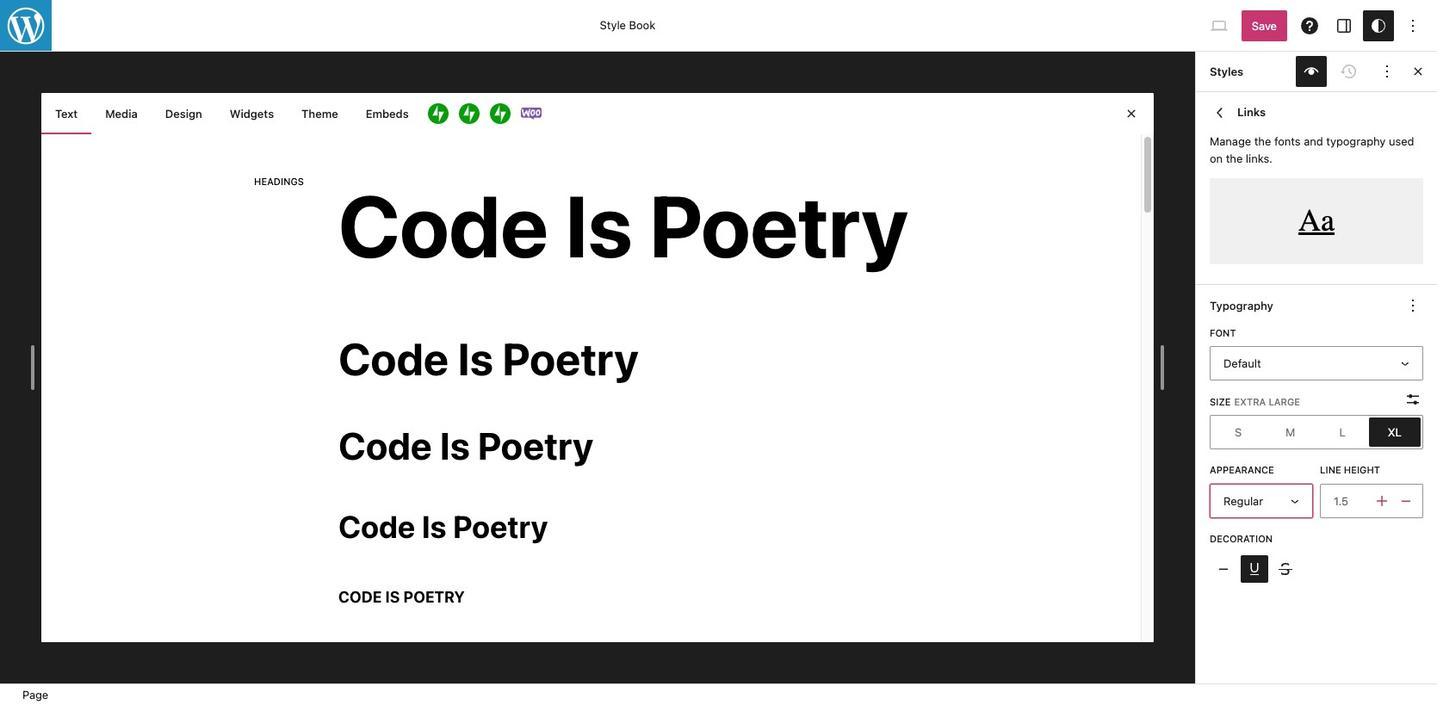 Task type: vqa. For each thing, say whether or not it's contained in the screenshot.
leftmost 01
no



Task type: locate. For each thing, give the bounding box(es) containing it.
decrement image
[[1396, 491, 1417, 511]]

the up links.
[[1254, 134, 1271, 148]]

typography
[[1210, 299, 1273, 313]]

links.
[[1246, 151, 1273, 165]]

size extra large
[[1210, 396, 1300, 407]]

links
[[1237, 105, 1266, 119]]

navigate to the previous view image
[[1210, 102, 1231, 123]]

l
[[1340, 425, 1346, 439]]

style book element
[[41, 93, 1154, 642]]

media
[[105, 107, 138, 121]]

theme button
[[288, 93, 352, 134]]

size extra large element
[[1210, 395, 1300, 408]]

embeds button
[[352, 93, 422, 134]]

style
[[600, 18, 626, 32]]

view image
[[1209, 15, 1230, 36]]

widgets
[[230, 107, 274, 121]]

the down manage
[[1226, 151, 1243, 165]]

settings image
[[1334, 15, 1355, 36]]

style book image
[[1301, 61, 1322, 82]]

the
[[1254, 134, 1271, 148], [1226, 151, 1243, 165]]

theme
[[301, 107, 338, 121]]

regular
[[1224, 494, 1263, 508]]

tab list containing text
[[41, 93, 1154, 134]]

Large button
[[1317, 418, 1369, 447]]

xl
[[1388, 425, 1402, 439]]

earn image
[[459, 103, 479, 124]]

save
[[1252, 19, 1277, 32]]

Medium button
[[1265, 418, 1317, 447]]

set custom size image
[[1403, 390, 1423, 410]]

none image
[[1213, 559, 1234, 580]]

appearance
[[1210, 464, 1274, 476]]

font size option group
[[1210, 415, 1423, 450]]

1 vertical spatial the
[[1226, 151, 1243, 165]]

s
[[1235, 425, 1242, 439]]

increment image
[[1372, 491, 1392, 511]]

1 horizontal spatial the
[[1254, 134, 1271, 148]]

large
[[1269, 396, 1300, 407]]

0 horizontal spatial the
[[1226, 151, 1243, 165]]

editor top bar region
[[0, 0, 1437, 52]]

woocommerce image
[[521, 103, 541, 124]]

tab list
[[41, 93, 1154, 134]]

embeds
[[366, 107, 409, 121]]

on
[[1210, 151, 1223, 165]]

typography
[[1326, 134, 1386, 148]]

m
[[1286, 425, 1295, 439]]

options image
[[1403, 15, 1423, 36]]

help image
[[1299, 15, 1320, 36]]

styles image
[[1368, 15, 1389, 36]]

line height
[[1320, 464, 1380, 476]]

fonts
[[1274, 134, 1301, 148]]

extra
[[1234, 396, 1266, 407]]



Task type: describe. For each thing, give the bounding box(es) containing it.
typography options image
[[1403, 295, 1423, 316]]

Small button
[[1212, 418, 1265, 447]]

Line height number field
[[1320, 484, 1372, 518]]

style book
[[600, 18, 656, 32]]

text button
[[41, 93, 91, 134]]

site icon image
[[0, 0, 53, 53]]

strikethrough image
[[1275, 559, 1296, 580]]

page
[[22, 688, 48, 702]]

decoration
[[1210, 533, 1273, 544]]

forms image
[[428, 103, 448, 124]]

aa
[[1299, 203, 1335, 238]]

regular button
[[1210, 484, 1313, 518]]

and
[[1304, 134, 1323, 148]]

size
[[1210, 396, 1231, 407]]

line
[[1320, 464, 1341, 476]]

design button
[[151, 93, 216, 134]]

font
[[1210, 327, 1236, 338]]

styles
[[1210, 65, 1244, 78]]

underline image
[[1244, 559, 1265, 580]]

used
[[1389, 134, 1414, 148]]

close styles image
[[1408, 61, 1429, 82]]

media button
[[91, 93, 151, 134]]

book
[[629, 18, 656, 32]]

grow image
[[490, 103, 510, 124]]

save button
[[1242, 10, 1287, 41]]

more image
[[1377, 61, 1398, 82]]

close style book image
[[1121, 103, 1142, 124]]

manage the fonts and typography used on the links.
[[1210, 134, 1414, 165]]

styles actions menu bar
[[1210, 56, 1403, 87]]

widgets button
[[216, 93, 288, 134]]

height
[[1344, 464, 1380, 476]]

Extra Large button
[[1369, 418, 1421, 447]]

text
[[55, 107, 78, 121]]

design
[[165, 107, 202, 121]]

revisions image
[[1339, 61, 1360, 82]]

0 vertical spatial the
[[1254, 134, 1271, 148]]

manage
[[1210, 134, 1251, 148]]



